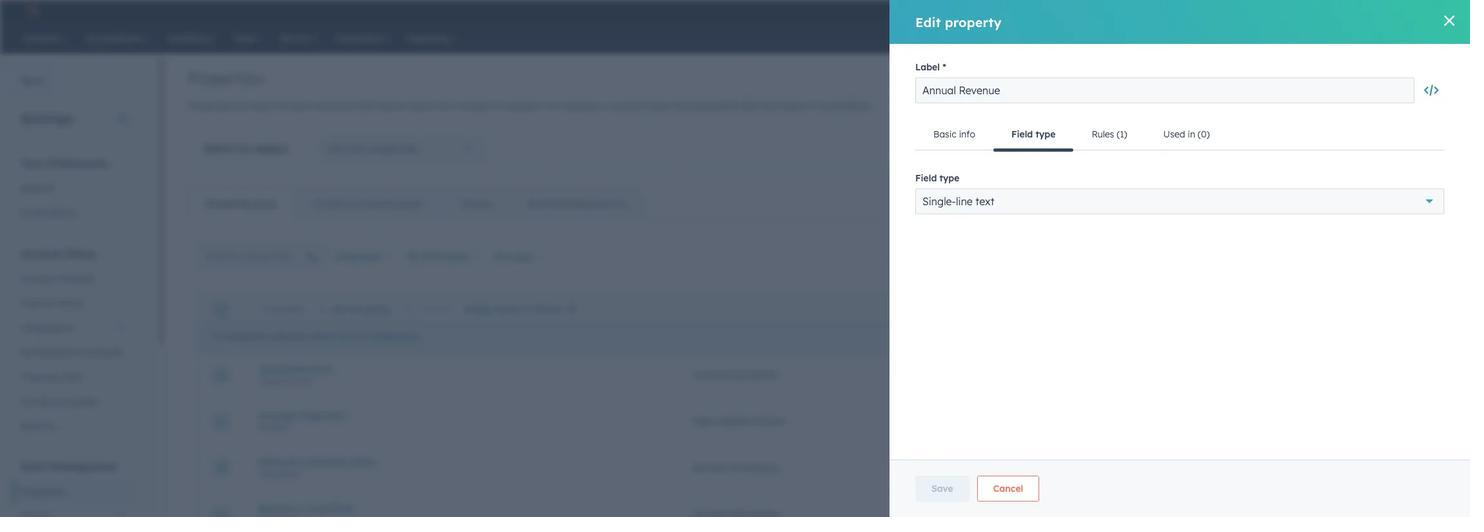 Task type: locate. For each thing, give the bounding box(es) containing it.
0 horizontal spatial users
[[21, 298, 45, 309]]

users up integrations
[[21, 298, 45, 309]]

revenue
[[294, 363, 332, 375]]

management
[[49, 460, 117, 473]]

teams down all users popup button
[[534, 303, 563, 315]]

hubspot
[[1044, 462, 1081, 473]]

contact up web
[[693, 369, 727, 380]]

1 vertical spatial lead
[[307, 502, 329, 514]]

became for became a customer date date picker
[[259, 456, 295, 468]]

1 vertical spatial became
[[259, 502, 295, 514]]

select
[[204, 142, 235, 155], [310, 331, 338, 342]]

account up users & teams on the bottom left of page
[[21, 273, 55, 285]]

properties left the like
[[696, 100, 740, 112]]

privacy & consent link
[[13, 389, 135, 414]]

conditional
[[313, 198, 362, 210]]

2 vertical spatial date
[[332, 502, 353, 514]]

date for became a lead date
[[332, 502, 353, 514]]

all left groups
[[336, 250, 347, 262]]

contact information down analytics
[[693, 462, 779, 473]]

select down add
[[310, 331, 338, 342]]

search button
[[1428, 27, 1450, 49]]

account defaults
[[21, 273, 94, 285]]

properties inside 'properties (171)' link
[[207, 198, 253, 210]]

data left quality
[[1250, 77, 1272, 89]]

properties down about
[[369, 142, 419, 155]]

0 horizontal spatial 10
[[212, 331, 222, 342]]

1 vertical spatial information
[[730, 369, 779, 380]]

properties left selected.
[[225, 331, 268, 342]]

notifications
[[21, 207, 76, 219]]

0 horizontal spatial all
[[341, 331, 352, 342]]

hubspot link
[[15, 3, 48, 18]]

1 vertical spatial 10
[[212, 331, 222, 342]]

go to contacts settings button
[[1320, 143, 1424, 154]]

upgrade link
[[1193, 0, 1259, 21]]

1 horizontal spatial users
[[497, 303, 522, 315]]

properties down data management
[[21, 486, 64, 498]]

account
[[21, 247, 62, 260], [21, 273, 55, 285]]

data down security
[[21, 460, 46, 473]]

a up picker at the bottom left of page
[[298, 456, 304, 468]]

users
[[21, 298, 45, 309], [497, 303, 522, 315]]

integrations
[[21, 322, 73, 334]]

1 vertical spatial contact information
[[693, 462, 779, 473]]

contact information up analytics
[[693, 369, 779, 380]]

to right go
[[1335, 143, 1345, 154]]

to right used
[[273, 100, 282, 112]]

account for account defaults
[[21, 273, 55, 285]]

menu containing abc
[[1192, 0, 1446, 21]]

properties
[[188, 68, 263, 88], [188, 100, 231, 112], [207, 198, 253, 210], [568, 198, 611, 210], [21, 486, 64, 498]]

2 became from the top
[[259, 502, 295, 514]]

date right customer
[[353, 456, 375, 468]]

0 vertical spatial data
[[1250, 77, 1272, 89]]

contact
[[327, 142, 366, 155], [693, 369, 727, 380], [693, 462, 727, 473]]

privacy
[[21, 396, 52, 407]]

0 vertical spatial information
[[357, 100, 407, 112]]

lead down became a customer date date picker
[[307, 502, 329, 514]]

& right assign at the left
[[524, 303, 531, 315]]

your preferences element
[[13, 156, 135, 225]]

date down customer
[[332, 502, 353, 514]]

tab panel containing all groups
[[188, 219, 1441, 517]]

information right the store
[[357, 100, 407, 112]]

properties (171) link
[[188, 188, 294, 219]]

tab list
[[188, 188, 645, 220]]

marketplaces image
[[1297, 6, 1308, 17]]

data
[[1250, 77, 1272, 89], [21, 460, 46, 473]]

171
[[354, 331, 369, 342]]

2 contact information from the top
[[693, 462, 779, 473]]

1 vertical spatial a
[[298, 456, 304, 468]]

all left field
[[407, 250, 418, 262]]

account inside account defaults link
[[21, 273, 55, 285]]

0 vertical spatial to
[[273, 100, 282, 112]]

became down picker at the bottom left of page
[[259, 502, 295, 514]]

1 contact information from the top
[[693, 369, 779, 380]]

0 horizontal spatial teams
[[56, 298, 83, 309]]

a down picker at the bottom left of page
[[298, 502, 304, 514]]

annual revenue button
[[259, 363, 662, 375]]

history
[[755, 415, 784, 427]]

contact inside popup button
[[327, 142, 366, 155]]

0 vertical spatial 10
[[262, 305, 270, 314]]

a
[[603, 100, 609, 112], [298, 456, 304, 468], [298, 502, 304, 514]]

tracking
[[21, 371, 57, 383]]

menu
[[1192, 0, 1446, 21]]

1 vertical spatial data
[[21, 460, 46, 473]]

marketplace
[[21, 347, 73, 358]]

1 vertical spatial contact
[[693, 369, 727, 380]]

became up picker at the bottom left of page
[[259, 456, 295, 468]]

& inside privacy & consent link
[[54, 396, 61, 407]]

property
[[364, 198, 401, 210]]

information up history
[[730, 369, 779, 380]]

0 horizontal spatial lead
[[307, 502, 329, 514]]

all inside export all properties button
[[1365, 77, 1376, 89]]

1 account from the top
[[21, 247, 62, 260]]

example,
[[562, 100, 600, 112]]

date left picker at the bottom left of page
[[259, 468, 277, 478]]

are
[[234, 100, 248, 112]]

notifications link
[[13, 201, 135, 225]]

all right export
[[1365, 77, 1376, 89]]

a left contact
[[603, 100, 609, 112]]

0 vertical spatial select
[[204, 142, 235, 155]]

data for data quality
[[1250, 77, 1272, 89]]

contact down the store
[[327, 142, 366, 155]]

1 horizontal spatial 10
[[262, 305, 270, 314]]

go
[[1320, 143, 1333, 154]]

1 horizontal spatial select
[[310, 331, 338, 342]]

0 vertical spatial account
[[21, 247, 62, 260]]

0 vertical spatial lead
[[820, 100, 842, 112]]

tab panel
[[188, 219, 1441, 517]]

10 for 10 properties selected. select all 171 properties.
[[212, 331, 222, 342]]

0 vertical spatial date
[[353, 456, 375, 468]]

a for became a customer date date picker
[[298, 456, 304, 468]]

hubspot.
[[503, 100, 543, 112]]

all users
[[494, 251, 532, 263]]

abc button
[[1386, 0, 1445, 21]]

became a lead date button
[[259, 502, 662, 514]]

2 vertical spatial contact
[[693, 462, 727, 473]]

general
[[21, 183, 54, 194]]

0 vertical spatial contact information
[[693, 369, 779, 380]]

to
[[273, 100, 282, 112], [1335, 143, 1345, 154], [352, 303, 361, 315]]

name
[[780, 100, 807, 112]]

first
[[759, 100, 778, 112]]

0 horizontal spatial &
[[47, 298, 54, 309]]

0 horizontal spatial to
[[273, 100, 282, 112]]

0 vertical spatial contact
[[327, 142, 366, 155]]

& for teams
[[47, 298, 54, 309]]

information down history
[[730, 462, 779, 473]]

& inside users & teams link
[[47, 298, 54, 309]]

all inside popup button
[[494, 251, 506, 263]]

2 account from the top
[[21, 273, 55, 285]]

properties inside button
[[1379, 77, 1424, 89]]

all for all field types
[[407, 250, 418, 262]]

tracking code
[[21, 371, 81, 383]]

calling icon image
[[1269, 5, 1281, 17]]

became a lead date
[[259, 502, 353, 514]]

properties left (0)
[[568, 198, 611, 210]]

records
[[459, 100, 491, 112]]

& right the privacy
[[54, 396, 61, 407]]

a inside became a customer date date picker
[[298, 456, 304, 468]]

contact information for became a customer date
[[693, 462, 779, 473]]

data inside button
[[1250, 77, 1272, 89]]

hubspot image
[[23, 3, 39, 18]]

2 vertical spatial information
[[730, 462, 779, 473]]

go to contacts settings
[[1320, 143, 1424, 154]]

select left an
[[204, 142, 235, 155]]

1 horizontal spatial &
[[54, 396, 61, 407]]

help button
[[1318, 0, 1340, 21]]

information for became a customer date
[[730, 462, 779, 473]]

information for annual revenue
[[730, 369, 779, 380]]

1 horizontal spatial all
[[407, 250, 418, 262]]

1 horizontal spatial all
[[1365, 77, 1376, 89]]

all left users at the left
[[494, 251, 506, 263]]

properties right export
[[1379, 77, 1424, 89]]

2 horizontal spatial all
[[494, 251, 506, 263]]

account up account defaults
[[21, 247, 62, 260]]

0 horizontal spatial data
[[21, 460, 46, 473]]

became inside became a customer date date picker
[[259, 456, 295, 468]]

properties.
[[372, 331, 421, 342]]

became
[[259, 456, 295, 468], [259, 502, 295, 514]]

web analytics history
[[693, 415, 784, 427]]

all
[[1365, 77, 1376, 89], [341, 331, 352, 342]]

1 horizontal spatial to
[[352, 303, 361, 315]]

2 horizontal spatial to
[[1335, 143, 1345, 154]]

0 horizontal spatial all
[[336, 250, 347, 262]]

line
[[284, 375, 297, 385]]

2 vertical spatial to
[[352, 303, 361, 315]]

0 vertical spatial all
[[1365, 77, 1376, 89]]

downloads
[[76, 347, 123, 358]]

collect
[[284, 100, 312, 112]]

1 horizontal spatial data
[[1250, 77, 1272, 89]]

contact down web
[[693, 462, 727, 473]]

teams down account defaults link
[[56, 298, 83, 309]]

groups
[[461, 198, 491, 210]]

data management element
[[13, 460, 135, 517]]

select an object:
[[204, 142, 289, 155]]

settings link
[[1343, 4, 1359, 17]]

add
[[331, 303, 349, 315]]

a for became a lead date
[[298, 502, 304, 514]]

0
[[1409, 462, 1414, 473]]

in
[[493, 100, 501, 112]]

marketplaces button
[[1289, 0, 1316, 21]]

users right assign at the left
[[497, 303, 522, 315]]

1 horizontal spatial teams
[[534, 303, 563, 315]]

picker
[[279, 468, 301, 478]]

1 vertical spatial account
[[21, 273, 55, 285]]

1 vertical spatial to
[[1335, 143, 1345, 154]]

to right add
[[352, 303, 361, 315]]

1 became from the top
[[259, 456, 295, 468]]

all left 171
[[341, 331, 352, 342]]

(0)
[[614, 198, 626, 210]]

1 vertical spatial all
[[341, 331, 352, 342]]

archived
[[528, 198, 565, 210]]

10 selected
[[262, 305, 302, 314]]

users inside tab panel
[[497, 303, 522, 315]]

properties left (171) on the top left of the page
[[207, 198, 253, 210]]

0 vertical spatial became
[[259, 456, 295, 468]]

teams
[[56, 298, 83, 309], [534, 303, 563, 315]]

status.
[[844, 100, 874, 112]]

lead right or at the top right of page
[[820, 100, 842, 112]]

add to group button
[[318, 303, 391, 315]]

2 vertical spatial a
[[298, 502, 304, 514]]

data quality button
[[1224, 70, 1309, 96]]

& up integrations
[[47, 298, 54, 309]]

defaults
[[58, 273, 94, 285]]

quality
[[1275, 77, 1308, 89]]

archive button
[[404, 303, 451, 315]]



Task type: vqa. For each thing, say whether or not it's contained in the screenshot.
Groups
yes



Task type: describe. For each thing, give the bounding box(es) containing it.
account for account setup
[[21, 247, 62, 260]]

all field types
[[407, 250, 469, 262]]

date for became a customer date date picker
[[353, 456, 375, 468]]

2 horizontal spatial &
[[524, 303, 531, 315]]

became for became a lead date
[[259, 502, 295, 514]]

help image
[[1324, 6, 1335, 17]]

users
[[509, 251, 532, 263]]

10 for 10 selected
[[262, 305, 270, 314]]

archive
[[417, 303, 451, 315]]

conditional property logic
[[313, 198, 424, 210]]

search image
[[1434, 34, 1443, 43]]

1 vertical spatial date
[[259, 468, 277, 478]]

or
[[809, 100, 818, 112]]

marketplace downloads link
[[13, 340, 135, 365]]

an
[[238, 142, 251, 155]]

brad klo image
[[1394, 5, 1406, 16]]

account setup element
[[13, 247, 135, 438]]

all groups button
[[327, 243, 399, 269]]

average pageviews number
[[259, 410, 347, 431]]

settings image
[[1345, 5, 1357, 17]]

properties inside archived properties (0) link
[[568, 198, 611, 210]]

assign
[[464, 303, 494, 315]]

contact properties button
[[320, 136, 483, 161]]

properties left are
[[188, 100, 231, 112]]

archived properties (0)
[[528, 198, 626, 210]]

settings
[[1389, 143, 1424, 154]]

field
[[421, 250, 441, 262]]

calling icon button
[[1264, 2, 1286, 19]]

Search search field
[[198, 243, 327, 269]]

notifications button
[[1362, 0, 1384, 21]]

data for data management
[[21, 460, 46, 473]]

group
[[364, 303, 391, 315]]

users & teams
[[21, 298, 83, 309]]

became a customer date button
[[259, 456, 662, 468]]

average
[[259, 410, 296, 421]]

object:
[[255, 142, 289, 155]]

analytics
[[715, 415, 753, 427]]

average pageviews button
[[259, 410, 662, 421]]

properties up are
[[188, 68, 263, 88]]

for
[[545, 100, 559, 112]]

text
[[299, 375, 313, 385]]

0 vertical spatial a
[[603, 100, 609, 112]]

pageviews
[[299, 410, 347, 421]]

about
[[410, 100, 435, 112]]

1 horizontal spatial lead
[[820, 100, 842, 112]]

contact for annual revenue
[[693, 369, 727, 380]]

setup
[[66, 247, 95, 260]]

teams inside "account setup" element
[[56, 298, 83, 309]]

properties link
[[13, 480, 135, 504]]

to for add to group
[[352, 303, 361, 315]]

selected.
[[271, 331, 308, 342]]

your preferences
[[21, 157, 108, 170]]

contact
[[611, 100, 643, 112]]

Search HubSpot search field
[[1280, 27, 1438, 49]]

your
[[437, 100, 456, 112]]

tab list containing properties (171)
[[188, 188, 645, 220]]

10 properties selected. select all 171 properties.
[[212, 331, 421, 342]]

data quality
[[1250, 77, 1308, 89]]

integrations button
[[13, 316, 135, 340]]

properties inside popup button
[[369, 142, 419, 155]]

store
[[333, 100, 355, 112]]

groups link
[[442, 188, 509, 219]]

groups
[[350, 250, 381, 262]]

users inside users & teams link
[[21, 298, 45, 309]]

export
[[1333, 77, 1363, 89]]

and
[[314, 100, 331, 112]]

export all properties button
[[1317, 70, 1441, 96]]

add to group
[[331, 303, 391, 315]]

annual
[[259, 363, 291, 375]]

properties inside properties link
[[21, 486, 64, 498]]

settings
[[21, 110, 73, 127]]

1 vertical spatial select
[[310, 331, 338, 342]]

customer
[[307, 456, 350, 468]]

preferences
[[48, 157, 108, 170]]

contact properties
[[327, 142, 419, 155]]

assign users & teams
[[464, 303, 563, 315]]

upgrade
[[1215, 6, 1251, 17]]

0 horizontal spatial select
[[204, 142, 235, 155]]

all users button
[[486, 243, 550, 270]]

privacy & consent
[[21, 396, 98, 407]]

(171)
[[255, 198, 276, 210]]

general link
[[13, 176, 135, 201]]

notifications image
[[1367, 6, 1378, 17]]

contact for became a customer date
[[693, 462, 727, 473]]

might
[[646, 100, 671, 112]]

& for consent
[[54, 396, 61, 407]]

marketplace downloads
[[21, 347, 123, 358]]

all field types button
[[399, 243, 486, 269]]

assign users & teams button
[[464, 303, 581, 315]]

like
[[743, 100, 757, 112]]

to for go to contacts settings
[[1335, 143, 1345, 154]]

all for all users
[[494, 251, 506, 263]]

conditional property logic link
[[294, 188, 442, 219]]

contact information for annual revenue
[[693, 369, 779, 380]]

single-
[[259, 375, 284, 385]]

consent
[[63, 396, 98, 407]]

used
[[250, 100, 271, 112]]

contacts
[[1347, 143, 1386, 154]]

properties (171)
[[207, 198, 276, 210]]

all for all groups
[[336, 250, 347, 262]]



